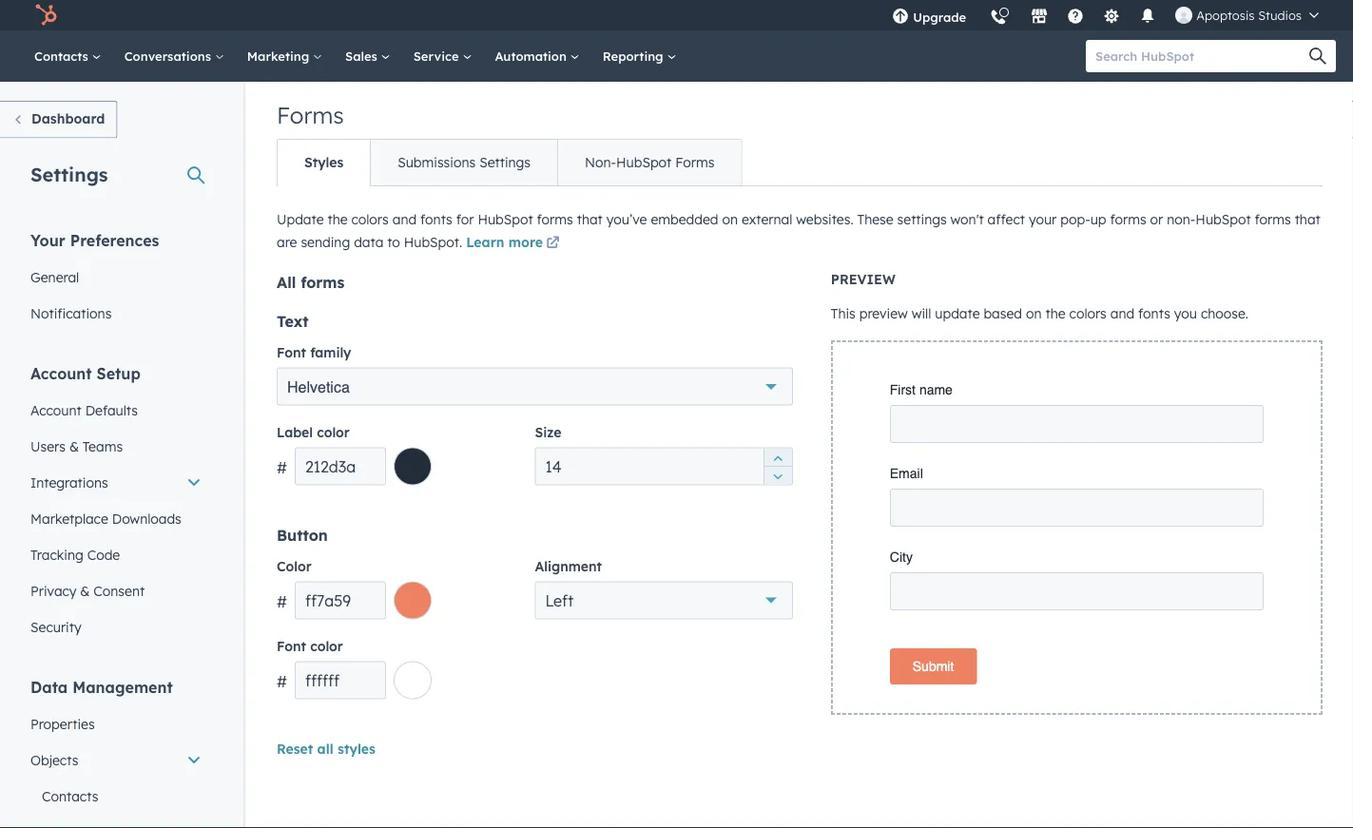 Task type: vqa. For each thing, say whether or not it's contained in the screenshot.
PRIVACY & CONSENT link at the bottom
yes



Task type: locate. For each thing, give the bounding box(es) containing it.
0 vertical spatial contacts
[[34, 48, 92, 64]]

navigation containing styles
[[277, 139, 742, 186]]

account defaults
[[30, 402, 138, 418]]

studios
[[1258, 7, 1302, 23]]

contacts link down objects at the left of the page
[[19, 778, 213, 814]]

external
[[742, 211, 792, 228]]

non-hubspot forms
[[585, 154, 715, 171]]

marketplace downloads
[[30, 510, 181, 527]]

settings right submissions
[[479, 154, 531, 171]]

settings inside navigation
[[479, 154, 531, 171]]

on
[[722, 211, 738, 228], [1026, 305, 1042, 322]]

left button
[[535, 581, 793, 620]]

account for account setup
[[30, 364, 92, 383]]

apoptosis studios
[[1196, 7, 1302, 23]]

hubspot up you've
[[616, 154, 672, 171]]

# down font color
[[277, 672, 287, 691]]

that
[[577, 211, 603, 228], [1295, 211, 1321, 228]]

contacts down objects at the left of the page
[[42, 788, 98, 804]]

email
[[890, 466, 923, 481]]

0 horizontal spatial fonts
[[420, 211, 452, 228]]

forms
[[537, 211, 573, 228], [1110, 211, 1146, 228], [1255, 211, 1291, 228], [301, 272, 345, 291]]

and left you
[[1110, 305, 1135, 322]]

the inside update the colors and fonts for hubspot forms that you've embedded on external websites. these settings won't affect your pop-up forms or non-hubspot forms that are sending data to hubspot.
[[328, 211, 348, 228]]

settings down dashboard
[[30, 162, 108, 186]]

1 vertical spatial on
[[1026, 305, 1042, 322]]

size
[[535, 424, 561, 440]]

1 font from the top
[[277, 344, 306, 360]]

1 vertical spatial and
[[1110, 305, 1135, 322]]

color up label color text box at left
[[317, 424, 350, 440]]

0 vertical spatial color
[[317, 424, 350, 440]]

affect
[[988, 211, 1025, 228]]

0 vertical spatial colors
[[351, 211, 389, 228]]

font up font color text box
[[277, 638, 306, 654]]

colors inside update the colors and fonts for hubspot forms that you've embedded on external websites. these settings won't affect your pop-up forms or non-hubspot forms that are sending data to hubspot.
[[351, 211, 389, 228]]

2 vertical spatial #
[[277, 672, 287, 691]]

1 horizontal spatial that
[[1295, 211, 1321, 228]]

calling icon image
[[990, 10, 1007, 27]]

1 horizontal spatial forms
[[675, 154, 715, 171]]

automation
[[495, 48, 570, 64]]

& right privacy
[[80, 582, 90, 599]]

account setup element
[[19, 363, 213, 645]]

1 vertical spatial &
[[80, 582, 90, 599]]

1 horizontal spatial settings
[[479, 154, 531, 171]]

forms
[[277, 101, 344, 129], [675, 154, 715, 171]]

2 horizontal spatial hubspot
[[1196, 211, 1251, 228]]

hubspot up learn more
[[478, 211, 533, 228]]

0 vertical spatial on
[[722, 211, 738, 228]]

account defaults link
[[19, 392, 213, 428]]

contacts inside data management element
[[42, 788, 98, 804]]

learn more
[[466, 234, 543, 251]]

you
[[1174, 305, 1197, 322]]

and inside update the colors and fonts for hubspot forms that you've embedded on external websites. these settings won't affect your pop-up forms or non-hubspot forms that are sending data to hubspot.
[[392, 211, 417, 228]]

3 # from the top
[[277, 672, 287, 691]]

colors up data
[[351, 211, 389, 228]]

label color
[[277, 424, 350, 440]]

0 horizontal spatial that
[[577, 211, 603, 228]]

1 horizontal spatial colors
[[1069, 305, 1107, 322]]

on left external
[[722, 211, 738, 228]]

0 vertical spatial account
[[30, 364, 92, 383]]

Search HubSpot search field
[[1086, 40, 1319, 72]]

0 horizontal spatial the
[[328, 211, 348, 228]]

1 vertical spatial #
[[277, 592, 287, 611]]

contacts down 'hubspot' link
[[34, 48, 92, 64]]

forms up embedded
[[675, 154, 715, 171]]

preview
[[831, 271, 896, 287]]

#
[[277, 458, 287, 477], [277, 592, 287, 611], [277, 672, 287, 691]]

upgrade image
[[892, 9, 909, 26]]

downloads
[[112, 510, 181, 527]]

1 vertical spatial contacts link
[[19, 778, 213, 814]]

First name text field
[[890, 405, 1264, 443]]

forms right the non-
[[1255, 211, 1291, 228]]

2 account from the top
[[30, 402, 82, 418]]

color up font color text box
[[310, 638, 343, 654]]

update the colors and fonts for hubspot forms that you've embedded on external websites. these settings won't affect your pop-up forms or non-hubspot forms that are sending data to hubspot.
[[277, 211, 1321, 251]]

# down label
[[277, 458, 287, 477]]

1 vertical spatial contacts
[[42, 788, 98, 804]]

general
[[30, 269, 79, 285]]

forms up styles at the left top of the page
[[277, 101, 344, 129]]

management
[[72, 678, 173, 697]]

contacts link down 'hubspot' link
[[23, 30, 113, 82]]

on inside update the colors and fonts for hubspot forms that you've embedded on external websites. these settings won't affect your pop-up forms or non-hubspot forms that are sending data to hubspot.
[[722, 211, 738, 228]]

1 vertical spatial color
[[310, 638, 343, 654]]

0 vertical spatial &
[[69, 438, 79, 455]]

0 horizontal spatial and
[[392, 211, 417, 228]]

0 vertical spatial forms
[[277, 101, 344, 129]]

styles
[[338, 740, 375, 757]]

menu
[[881, 0, 1330, 38]]

1 horizontal spatial &
[[80, 582, 90, 599]]

sending
[[301, 234, 350, 251]]

account up users at the left bottom of the page
[[30, 402, 82, 418]]

forms right all
[[301, 272, 345, 291]]

font down text
[[277, 344, 306, 360]]

# down color at the bottom of the page
[[277, 592, 287, 611]]

text
[[277, 311, 309, 330]]

1 vertical spatial fonts
[[1138, 305, 1170, 322]]

2 that from the left
[[1295, 211, 1321, 228]]

the right based
[[1046, 305, 1066, 322]]

color for font color
[[310, 638, 343, 654]]

colors
[[351, 211, 389, 228], [1069, 305, 1107, 322]]

font family
[[277, 344, 351, 360]]

fonts left you
[[1138, 305, 1170, 322]]

hubspot
[[616, 154, 672, 171], [478, 211, 533, 228], [1196, 211, 1251, 228]]

colors right based
[[1069, 305, 1107, 322]]

2 font from the top
[[277, 638, 306, 654]]

1 horizontal spatial fonts
[[1138, 305, 1170, 322]]

1 horizontal spatial the
[[1046, 305, 1066, 322]]

navigation
[[277, 139, 742, 186]]

tracking
[[30, 546, 83, 563]]

account
[[30, 364, 92, 383], [30, 402, 82, 418]]

search image
[[1309, 48, 1327, 65]]

search button
[[1300, 40, 1336, 72]]

0 horizontal spatial colors
[[351, 211, 389, 228]]

non-
[[1167, 211, 1196, 228]]

1 vertical spatial font
[[277, 638, 306, 654]]

on right based
[[1026, 305, 1042, 322]]

service
[[413, 48, 463, 64]]

0 vertical spatial the
[[328, 211, 348, 228]]

0 horizontal spatial on
[[722, 211, 738, 228]]

will
[[912, 305, 931, 322]]

marketing
[[247, 48, 313, 64]]

reset all styles button
[[277, 740, 375, 757]]

help button
[[1060, 0, 1092, 30]]

data
[[354, 234, 384, 251]]

1 horizontal spatial hubspot
[[616, 154, 672, 171]]

& right users at the left bottom of the page
[[69, 438, 79, 455]]

sales link
[[334, 30, 402, 82]]

notifications button
[[1132, 0, 1164, 30]]

your preferences element
[[19, 230, 213, 331]]

hubspot right or
[[1196, 211, 1251, 228]]

preview
[[859, 305, 908, 322]]

teams
[[83, 438, 123, 455]]

account inside account defaults link
[[30, 402, 82, 418]]

0 vertical spatial font
[[277, 344, 306, 360]]

up
[[1090, 211, 1106, 228]]

label
[[277, 424, 313, 440]]

0 horizontal spatial &
[[69, 438, 79, 455]]

forms left or
[[1110, 211, 1146, 228]]

0 vertical spatial #
[[277, 458, 287, 477]]

1 vertical spatial forms
[[675, 154, 715, 171]]

account setup
[[30, 364, 141, 383]]

font
[[277, 344, 306, 360], [277, 638, 306, 654]]

0 vertical spatial fonts
[[420, 211, 452, 228]]

City text field
[[890, 572, 1264, 610]]

privacy & consent
[[30, 582, 145, 599]]

tracking code
[[30, 546, 120, 563]]

contacts
[[34, 48, 92, 64], [42, 788, 98, 804]]

users
[[30, 438, 66, 455]]

settings link
[[1092, 0, 1132, 30]]

group
[[763, 447, 792, 485]]

menu containing apoptosis studios
[[881, 0, 1330, 38]]

conversations link
[[113, 30, 236, 82]]

fonts inside update the colors and fonts for hubspot forms that you've embedded on external websites. these settings won't affect your pop-up forms or non-hubspot forms that are sending data to hubspot.
[[420, 211, 452, 228]]

these
[[857, 211, 894, 228]]

and up to
[[392, 211, 417, 228]]

settings
[[897, 211, 947, 228]]

1 # from the top
[[277, 458, 287, 477]]

0 horizontal spatial settings
[[30, 162, 108, 186]]

update
[[277, 211, 324, 228]]

1 horizontal spatial on
[[1026, 305, 1042, 322]]

marketplaces button
[[1020, 0, 1060, 30]]

fonts up hubspot.
[[420, 211, 452, 228]]

1 account from the top
[[30, 364, 92, 383]]

the up sending
[[328, 211, 348, 228]]

1 vertical spatial account
[[30, 402, 82, 418]]

0 vertical spatial and
[[392, 211, 417, 228]]

Size text field
[[535, 447, 793, 485]]

&
[[69, 438, 79, 455], [80, 582, 90, 599]]

account up the account defaults
[[30, 364, 92, 383]]

1 vertical spatial colors
[[1069, 305, 1107, 322]]

conversations
[[124, 48, 215, 64]]

reset
[[277, 740, 313, 757]]

fonts
[[420, 211, 452, 228], [1138, 305, 1170, 322]]



Task type: describe. For each thing, give the bounding box(es) containing it.
link opens in a new window image
[[546, 237, 560, 251]]

forms inside navigation
[[675, 154, 715, 171]]

won't
[[950, 211, 984, 228]]

font for font color
[[277, 638, 306, 654]]

properties link
[[19, 706, 213, 742]]

based
[[984, 305, 1022, 322]]

& for users
[[69, 438, 79, 455]]

settings image
[[1103, 9, 1120, 26]]

# for font
[[277, 672, 287, 691]]

hubspot image
[[34, 4, 57, 27]]

dashboard link
[[0, 101, 117, 138]]

all forms
[[277, 272, 345, 291]]

privacy & consent link
[[19, 573, 213, 609]]

marketplaces image
[[1031, 9, 1048, 26]]

pop-
[[1061, 211, 1090, 228]]

1 that from the left
[[577, 211, 603, 228]]

calling icon button
[[983, 2, 1015, 30]]

choose.
[[1201, 305, 1249, 322]]

more
[[509, 234, 543, 251]]

properties
[[30, 716, 95, 732]]

color for label color
[[317, 424, 350, 440]]

sales
[[345, 48, 381, 64]]

Font color text field
[[295, 661, 386, 699]]

styles
[[304, 154, 343, 171]]

color
[[277, 558, 312, 574]]

family
[[310, 344, 351, 360]]

0 horizontal spatial hubspot
[[478, 211, 533, 228]]

this preview will update based on the colors and fonts you choose.
[[831, 305, 1249, 322]]

this
[[831, 305, 856, 322]]

1 horizontal spatial and
[[1110, 305, 1135, 322]]

your
[[1029, 211, 1057, 228]]

integrations
[[30, 474, 108, 491]]

hubspot link
[[23, 4, 71, 27]]

button
[[277, 525, 328, 544]]

users & teams link
[[19, 428, 213, 465]]

learn more link
[[466, 233, 563, 255]]

reporting link
[[591, 30, 688, 82]]

general link
[[19, 259, 213, 295]]

hubspot inside non-hubspot forms link
[[616, 154, 672, 171]]

to
[[387, 234, 400, 251]]

styles link
[[278, 140, 370, 185]]

0 horizontal spatial forms
[[277, 101, 344, 129]]

helvetica button
[[277, 368, 793, 406]]

consent
[[93, 582, 145, 599]]

# for label
[[277, 458, 287, 477]]

integrations button
[[19, 465, 213, 501]]

security link
[[19, 609, 213, 645]]

2 # from the top
[[277, 592, 287, 611]]

alignment
[[535, 558, 602, 574]]

help image
[[1067, 9, 1084, 26]]

code
[[87, 546, 120, 563]]

first
[[890, 382, 916, 397]]

1 vertical spatial the
[[1046, 305, 1066, 322]]

name
[[919, 382, 953, 397]]

Color text field
[[295, 581, 386, 620]]

submit button
[[890, 649, 977, 685]]

helvetica
[[287, 378, 350, 396]]

upgrade
[[913, 9, 966, 25]]

your
[[30, 231, 65, 250]]

preferences
[[70, 231, 159, 250]]

automation link
[[483, 30, 591, 82]]

& for privacy
[[80, 582, 90, 599]]

font color
[[277, 638, 343, 654]]

you've
[[606, 211, 647, 228]]

setup
[[97, 364, 141, 383]]

websites.
[[796, 211, 854, 228]]

font for font family
[[277, 344, 306, 360]]

reset all styles
[[277, 740, 375, 757]]

notifications image
[[1139, 9, 1157, 26]]

all
[[317, 740, 334, 757]]

tracking code link
[[19, 537, 213, 573]]

objects button
[[19, 742, 213, 778]]

notifications
[[30, 305, 112, 321]]

tara schultz image
[[1176, 7, 1193, 24]]

dashboard
[[31, 110, 105, 127]]

for
[[456, 211, 474, 228]]

data
[[30, 678, 68, 697]]

submissions settings
[[398, 154, 531, 171]]

marketing link
[[236, 30, 334, 82]]

your preferences
[[30, 231, 159, 250]]

city
[[890, 550, 913, 565]]

data management
[[30, 678, 173, 697]]

update
[[935, 305, 980, 322]]

hubspot.
[[404, 234, 462, 251]]

marketplace downloads link
[[19, 501, 213, 537]]

left
[[545, 591, 574, 610]]

non-hubspot forms link
[[557, 140, 741, 185]]

first name
[[890, 382, 953, 397]]

marketplace
[[30, 510, 108, 527]]

Email text field
[[890, 489, 1264, 527]]

0 vertical spatial contacts link
[[23, 30, 113, 82]]

Label color text field
[[295, 447, 386, 485]]

link opens in a new window image
[[546, 233, 560, 255]]

apoptosis studios button
[[1164, 0, 1330, 30]]

learn
[[466, 234, 504, 251]]

data management element
[[19, 677, 213, 828]]

account for account defaults
[[30, 402, 82, 418]]

are
[[277, 234, 297, 251]]

privacy
[[30, 582, 76, 599]]

non-
[[585, 154, 616, 171]]

forms up link opens in a new window image
[[537, 211, 573, 228]]

defaults
[[85, 402, 138, 418]]

security
[[30, 619, 81, 635]]



